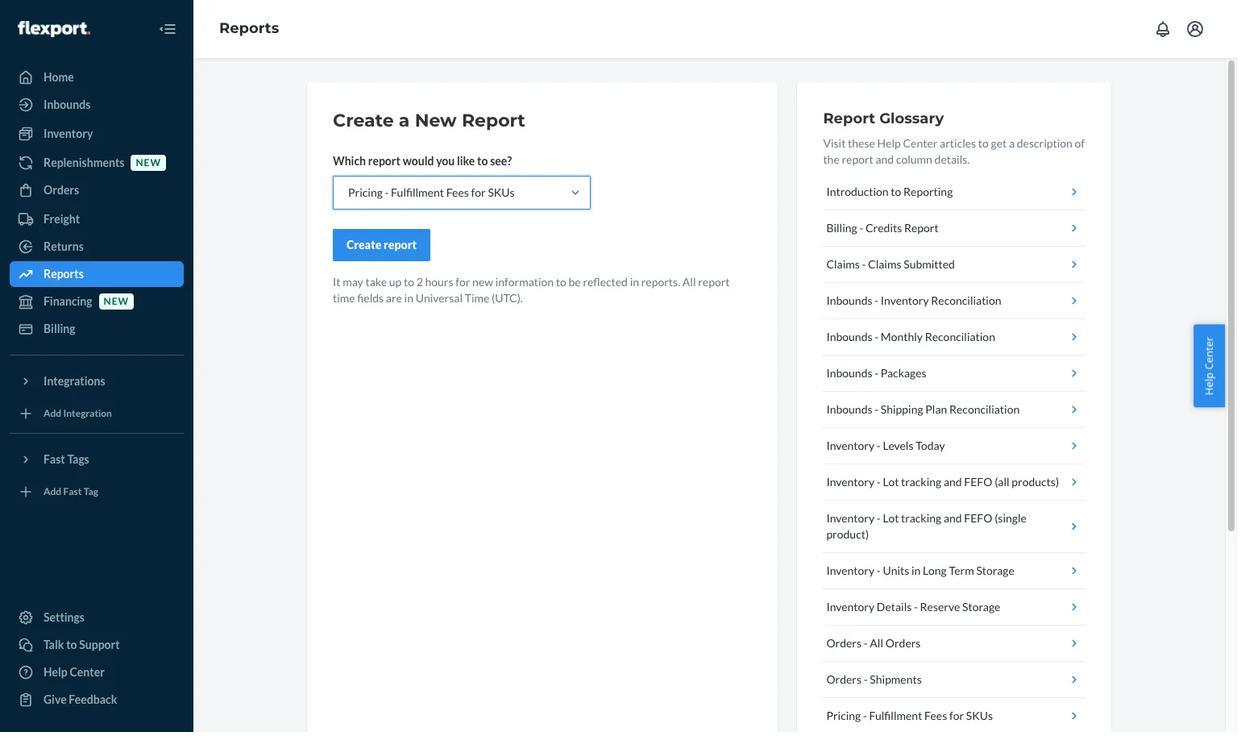 Task type: locate. For each thing, give the bounding box(es) containing it.
1 vertical spatial create
[[347, 238, 382, 252]]

0 vertical spatial pricing
[[348, 185, 383, 199]]

claims down credits on the top of page
[[869, 257, 902, 271]]

- inside claims - claims submitted button
[[862, 257, 866, 271]]

report right the reports.
[[698, 275, 730, 289]]

report up see?
[[462, 110, 526, 131]]

0 vertical spatial new
[[136, 157, 161, 169]]

reserve
[[921, 600, 961, 614]]

a left new
[[399, 110, 410, 131]]

- down which report would you like to see?
[[385, 185, 389, 199]]

orders down orders - all orders
[[827, 673, 862, 686]]

talk to support
[[44, 638, 120, 652]]

0 horizontal spatial report
[[462, 110, 526, 131]]

1 vertical spatial new
[[473, 275, 493, 289]]

billing - credits report button
[[824, 210, 1086, 247]]

pricing - fulfillment fees for skus down which report would you like to see?
[[348, 185, 515, 199]]

- inside inbounds - shipping plan reconciliation "button"
[[875, 402, 879, 416]]

lot inside inventory - lot tracking and fefo (single product)
[[883, 511, 899, 525]]

- left packages
[[875, 366, 879, 380]]

reports link
[[219, 19, 279, 37], [10, 261, 184, 287]]

see?
[[490, 154, 512, 168]]

and for inventory - lot tracking and fefo (all products)
[[944, 475, 962, 489]]

inbounds left packages
[[827, 366, 873, 380]]

0 vertical spatial for
[[471, 185, 486, 199]]

1 horizontal spatial pricing
[[827, 709, 861, 723]]

- down orders - shipments
[[864, 709, 867, 723]]

2 vertical spatial reconciliation
[[950, 402, 1020, 416]]

- inside inbounds - monthly reconciliation button
[[875, 330, 879, 344]]

introduction
[[827, 185, 889, 198]]

1 vertical spatial fefo
[[965, 511, 993, 525]]

lot down inventory - levels today
[[883, 475, 899, 489]]

0 horizontal spatial reports
[[44, 267, 84, 281]]

help center
[[1203, 337, 1217, 395], [44, 665, 105, 679]]

- left credits on the top of page
[[860, 221, 864, 235]]

1 horizontal spatial all
[[870, 636, 884, 650]]

fast left tags
[[44, 452, 65, 466]]

tracking down today
[[902, 475, 942, 489]]

inventory
[[44, 127, 93, 140], [881, 294, 929, 307], [827, 439, 875, 452], [827, 475, 875, 489], [827, 511, 875, 525], [827, 564, 875, 577], [827, 600, 875, 614]]

integrations button
[[10, 369, 184, 394]]

- for inbounds - shipping plan reconciliation "button"
[[875, 402, 879, 416]]

take
[[366, 275, 387, 289]]

create a new report
[[333, 110, 526, 131]]

1 lot from the top
[[883, 475, 899, 489]]

fefo inside inventory - lot tracking and fefo (single product)
[[965, 511, 993, 525]]

tracking down inventory - lot tracking and fefo (all products)
[[902, 511, 942, 525]]

inventory up orders - all orders
[[827, 600, 875, 614]]

and
[[876, 152, 894, 166], [944, 475, 962, 489], [944, 511, 962, 525]]

fefo for (all
[[965, 475, 993, 489]]

1 vertical spatial a
[[1010, 136, 1015, 150]]

- inside inbounds - inventory reconciliation 'button'
[[875, 294, 879, 307]]

1 vertical spatial add
[[44, 486, 61, 498]]

credits
[[866, 221, 903, 235]]

inventory for inventory - lot tracking and fefo (single product)
[[827, 511, 875, 525]]

help center inside button
[[1203, 337, 1217, 395]]

- up orders - shipments
[[864, 636, 868, 650]]

- for inventory - lot tracking and fefo (single product) button
[[877, 511, 881, 525]]

in left the reports.
[[630, 275, 639, 289]]

all right the reports.
[[683, 275, 696, 289]]

inbounds down the inbounds - packages
[[827, 402, 873, 416]]

1 horizontal spatial a
[[1010, 136, 1015, 150]]

inventory - units in long term storage button
[[824, 553, 1086, 589]]

settings
[[44, 610, 85, 624]]

create up which
[[333, 110, 394, 131]]

inbounds for inbounds - packages
[[827, 366, 873, 380]]

for inside it may take up to 2 hours for new information to be reflected in reports. all report time fields are in universal time (utc).
[[456, 275, 470, 289]]

0 horizontal spatial a
[[399, 110, 410, 131]]

0 vertical spatial skus
[[488, 185, 515, 199]]

1 vertical spatial tracking
[[902, 511, 942, 525]]

0 vertical spatial all
[[683, 275, 696, 289]]

all inside it may take up to 2 hours for new information to be reflected in reports. all report time fields are in universal time (utc).
[[683, 275, 696, 289]]

fulfillment inside pricing - fulfillment fees for skus 'button'
[[870, 709, 923, 723]]

to left 2
[[404, 275, 414, 289]]

fast left tag
[[63, 486, 82, 498]]

- inside "inventory - lot tracking and fefo (all products)" button
[[877, 475, 881, 489]]

orders up freight
[[44, 183, 79, 197]]

new up time
[[473, 275, 493, 289]]

help center button
[[1195, 325, 1226, 407]]

create
[[333, 110, 394, 131], [347, 238, 382, 252]]

introduction to reporting button
[[824, 174, 1086, 210]]

a right get
[[1010, 136, 1015, 150]]

lot for inventory - lot tracking and fefo (all products)
[[883, 475, 899, 489]]

2 horizontal spatial in
[[912, 564, 921, 577]]

fast
[[44, 452, 65, 466], [63, 486, 82, 498]]

- left levels on the right bottom of the page
[[877, 439, 881, 452]]

billing for billing
[[44, 322, 75, 335]]

talk to support button
[[10, 632, 184, 658]]

inventory inside inventory - lot tracking and fefo (single product)
[[827, 511, 875, 525]]

inbounds down home
[[44, 98, 91, 111]]

add left integration
[[44, 408, 61, 420]]

report down reporting
[[905, 221, 939, 235]]

reflected
[[583, 275, 628, 289]]

- inside inventory - lot tracking and fefo (single product)
[[877, 511, 881, 525]]

a
[[399, 110, 410, 131], [1010, 136, 1015, 150]]

- inside inventory - units in long term storage button
[[877, 564, 881, 577]]

1 vertical spatial and
[[944, 475, 962, 489]]

skus
[[488, 185, 515, 199], [967, 709, 993, 723]]

in
[[630, 275, 639, 289], [404, 291, 414, 305], [912, 564, 921, 577]]

fields
[[357, 291, 384, 305]]

which
[[333, 154, 366, 168]]

open account menu image
[[1186, 19, 1206, 39]]

1 tracking from the top
[[902, 475, 942, 489]]

1 horizontal spatial help center
[[1203, 337, 1217, 395]]

and down inventory - levels today button at the bottom of page
[[944, 475, 962, 489]]

lot up units
[[883, 511, 899, 525]]

0 horizontal spatial new
[[104, 295, 129, 308]]

- down claims - claims submitted on the right top of the page
[[875, 294, 879, 307]]

pricing - fulfillment fees for skus
[[348, 185, 515, 199], [827, 709, 993, 723]]

add
[[44, 408, 61, 420], [44, 486, 61, 498]]

to inside button
[[66, 638, 77, 652]]

freight link
[[10, 206, 184, 232]]

inventory down product) at the right bottom of the page
[[827, 564, 875, 577]]

0 vertical spatial storage
[[977, 564, 1015, 577]]

in left the long
[[912, 564, 921, 577]]

create up may
[[347, 238, 382, 252]]

1 horizontal spatial skus
[[967, 709, 993, 723]]

orders for orders
[[44, 183, 79, 197]]

skus down the "orders - shipments" button
[[967, 709, 993, 723]]

inbounds inside "button"
[[827, 402, 873, 416]]

(utc).
[[492, 291, 523, 305]]

1 vertical spatial fulfillment
[[870, 709, 923, 723]]

new for replenishments
[[136, 157, 161, 169]]

1 vertical spatial billing
[[44, 322, 75, 335]]

0 vertical spatial reports
[[219, 19, 279, 37]]

fast tags button
[[10, 447, 184, 473]]

fulfillment down shipments
[[870, 709, 923, 723]]

open notifications image
[[1154, 19, 1173, 39]]

report up up
[[384, 238, 417, 252]]

inventory left levels on the right bottom of the page
[[827, 439, 875, 452]]

2 vertical spatial for
[[950, 709, 964, 723]]

reports
[[219, 19, 279, 37], [44, 267, 84, 281]]

add integration link
[[10, 401, 184, 427]]

fees down the "orders - shipments" button
[[925, 709, 948, 723]]

inbounds down claims - claims submitted on the right top of the page
[[827, 294, 873, 307]]

lot for inventory - lot tracking and fefo (single product)
[[883, 511, 899, 525]]

1 horizontal spatial fees
[[925, 709, 948, 723]]

create inside button
[[347, 238, 382, 252]]

fefo left (all at the bottom of the page
[[965, 475, 993, 489]]

inventory down inventory - levels today
[[827, 475, 875, 489]]

- inside "orders - all orders" button
[[864, 636, 868, 650]]

0 vertical spatial fefo
[[965, 475, 993, 489]]

reconciliation down inbounds - inventory reconciliation 'button'
[[925, 330, 996, 344]]

- for "orders - all orders" button
[[864, 636, 868, 650]]

- for "inventory - lot tracking and fefo (all products)" button at the right of the page
[[877, 475, 881, 489]]

0 horizontal spatial all
[[683, 275, 696, 289]]

0 horizontal spatial help center
[[44, 665, 105, 679]]

- left shipments
[[864, 673, 868, 686]]

fees
[[446, 185, 469, 199], [925, 709, 948, 723]]

- inside pricing - fulfillment fees for skus 'button'
[[864, 709, 867, 723]]

1 vertical spatial pricing
[[827, 709, 861, 723]]

2 vertical spatial new
[[104, 295, 129, 308]]

all inside button
[[870, 636, 884, 650]]

inventory for inventory - levels today
[[827, 439, 875, 452]]

0 horizontal spatial help
[[44, 665, 68, 679]]

0 vertical spatial and
[[876, 152, 894, 166]]

1 vertical spatial for
[[456, 275, 470, 289]]

0 horizontal spatial pricing - fulfillment fees for skus
[[348, 185, 515, 199]]

0 vertical spatial in
[[630, 275, 639, 289]]

2 claims from the left
[[869, 257, 902, 271]]

storage inside button
[[963, 600, 1001, 614]]

1 horizontal spatial reports
[[219, 19, 279, 37]]

in right are on the top
[[404, 291, 414, 305]]

pricing down which
[[348, 185, 383, 199]]

and inside inventory - lot tracking and fefo (single product)
[[944, 511, 962, 525]]

0 horizontal spatial claims
[[827, 257, 860, 271]]

inbounds for inbounds - inventory reconciliation
[[827, 294, 873, 307]]

0 vertical spatial billing
[[827, 221, 858, 235]]

inventory inside button
[[827, 600, 875, 614]]

1 vertical spatial pricing - fulfillment fees for skus
[[827, 709, 993, 723]]

0 vertical spatial reconciliation
[[932, 294, 1002, 307]]

1 horizontal spatial help
[[878, 136, 901, 150]]

report
[[462, 110, 526, 131], [824, 110, 876, 127], [905, 221, 939, 235]]

2 horizontal spatial for
[[950, 709, 964, 723]]

0 horizontal spatial for
[[456, 275, 470, 289]]

report for create a new report
[[462, 110, 526, 131]]

tracking
[[902, 475, 942, 489], [902, 511, 942, 525]]

0 vertical spatial fulfillment
[[391, 185, 444, 199]]

of
[[1075, 136, 1085, 150]]

for up time
[[456, 275, 470, 289]]

billing - credits report
[[827, 221, 939, 235]]

1 horizontal spatial pricing - fulfillment fees for skus
[[827, 709, 993, 723]]

tracking for (single
[[902, 511, 942, 525]]

skus inside pricing - fulfillment fees for skus 'button'
[[967, 709, 993, 723]]

- left monthly
[[875, 330, 879, 344]]

0 vertical spatial fast
[[44, 452, 65, 466]]

center
[[903, 136, 938, 150], [1203, 337, 1217, 370], [70, 665, 105, 679]]

skus down see?
[[488, 185, 515, 199]]

2 vertical spatial and
[[944, 511, 962, 525]]

information
[[496, 275, 554, 289]]

1 vertical spatial fees
[[925, 709, 948, 723]]

0 vertical spatial tracking
[[902, 475, 942, 489]]

reconciliation down claims - claims submitted button
[[932, 294, 1002, 307]]

- for pricing - fulfillment fees for skus 'button' on the bottom
[[864, 709, 867, 723]]

- for inbounds - monthly reconciliation button
[[875, 330, 879, 344]]

1 horizontal spatial fulfillment
[[870, 709, 923, 723]]

- inside the "orders - shipments" button
[[864, 673, 868, 686]]

add down fast tags
[[44, 486, 61, 498]]

1 add from the top
[[44, 408, 61, 420]]

integrations
[[44, 374, 105, 388]]

storage right reserve
[[963, 600, 1001, 614]]

1 vertical spatial help
[[1203, 373, 1217, 395]]

fees inside 'button'
[[925, 709, 948, 723]]

all up orders - shipments
[[870, 636, 884, 650]]

0 horizontal spatial in
[[404, 291, 414, 305]]

support
[[79, 638, 120, 652]]

1 vertical spatial center
[[1203, 337, 1217, 370]]

- inside inventory - levels today button
[[877, 439, 881, 452]]

report up these
[[824, 110, 876, 127]]

0 vertical spatial reports link
[[219, 19, 279, 37]]

inventory - lot tracking and fefo (all products) button
[[824, 464, 1086, 501]]

fast inside dropdown button
[[44, 452, 65, 466]]

and down "inventory - lot tracking and fefo (all products)" button at the right of the page
[[944, 511, 962, 525]]

inventory up monthly
[[881, 294, 929, 307]]

pricing down orders - shipments
[[827, 709, 861, 723]]

billing down "financing"
[[44, 322, 75, 335]]

tracking inside inventory - lot tracking and fefo (single product)
[[902, 511, 942, 525]]

2 vertical spatial help
[[44, 665, 68, 679]]

to left get
[[979, 136, 989, 150]]

0 vertical spatial fees
[[446, 185, 469, 199]]

- up inventory - units in long term storage
[[877, 511, 881, 525]]

1 vertical spatial reports link
[[10, 261, 184, 287]]

pricing inside 'button'
[[827, 709, 861, 723]]

inventory for inventory - units in long term storage
[[827, 564, 875, 577]]

term
[[949, 564, 975, 577]]

pricing - fulfillment fees for skus down shipments
[[827, 709, 993, 723]]

new up billing link in the top of the page
[[104, 295, 129, 308]]

fefo
[[965, 475, 993, 489], [965, 511, 993, 525]]

inventory up replenishments
[[44, 127, 93, 140]]

orders up orders - shipments
[[827, 636, 862, 650]]

reconciliation inside 'button'
[[932, 294, 1002, 307]]

long
[[923, 564, 947, 577]]

storage
[[977, 564, 1015, 577], [963, 600, 1001, 614]]

flexport logo image
[[18, 21, 90, 37]]

for down the "orders - shipments" button
[[950, 709, 964, 723]]

inbounds inside 'button'
[[827, 294, 873, 307]]

report glossary
[[824, 110, 944, 127]]

0 vertical spatial lot
[[883, 475, 899, 489]]

inbounds
[[44, 98, 91, 111], [827, 294, 873, 307], [827, 330, 873, 344], [827, 366, 873, 380], [827, 402, 873, 416]]

2 horizontal spatial center
[[1203, 337, 1217, 370]]

inventory inside 'button'
[[881, 294, 929, 307]]

0 vertical spatial create
[[333, 110, 394, 131]]

fefo left (single
[[965, 511, 993, 525]]

- inside "inbounds - packages" button
[[875, 366, 879, 380]]

0 horizontal spatial billing
[[44, 322, 75, 335]]

orders inside "link"
[[44, 183, 79, 197]]

new up orders "link"
[[136, 157, 161, 169]]

- right the details
[[914, 600, 918, 614]]

2 fefo from the top
[[965, 511, 993, 525]]

for
[[471, 185, 486, 199], [456, 275, 470, 289], [950, 709, 964, 723]]

1 vertical spatial all
[[870, 636, 884, 650]]

fulfillment
[[391, 185, 444, 199], [870, 709, 923, 723]]

inbounds up the inbounds - packages
[[827, 330, 873, 344]]

0 horizontal spatial center
[[70, 665, 105, 679]]

0 vertical spatial help center
[[1203, 337, 1217, 395]]

0 horizontal spatial skus
[[488, 185, 515, 199]]

reconciliation for inbounds - monthly reconciliation
[[925, 330, 996, 344]]

2 vertical spatial center
[[70, 665, 105, 679]]

claims down billing - credits report
[[827, 257, 860, 271]]

1 vertical spatial lot
[[883, 511, 899, 525]]

1 horizontal spatial claims
[[869, 257, 902, 271]]

and for inventory - lot tracking and fefo (single product)
[[944, 511, 962, 525]]

report inside visit these help center articles to get a description of the report and column details.
[[842, 152, 874, 166]]

- down billing - credits report
[[862, 257, 866, 271]]

2 add from the top
[[44, 486, 61, 498]]

report inside billing - credits report button
[[905, 221, 939, 235]]

report down these
[[842, 152, 874, 166]]

0 vertical spatial help
[[878, 136, 901, 150]]

packages
[[881, 366, 927, 380]]

- down inventory - levels today
[[877, 475, 881, 489]]

returns link
[[10, 234, 184, 260]]

inventory details - reserve storage button
[[824, 589, 1086, 626]]

2 vertical spatial in
[[912, 564, 921, 577]]

inventory up product) at the right bottom of the page
[[827, 511, 875, 525]]

it
[[333, 275, 341, 289]]

reconciliation down "inbounds - packages" button
[[950, 402, 1020, 416]]

billing inside button
[[827, 221, 858, 235]]

2 lot from the top
[[883, 511, 899, 525]]

storage right term
[[977, 564, 1015, 577]]

to right talk at bottom
[[66, 638, 77, 652]]

0 vertical spatial add
[[44, 408, 61, 420]]

1 vertical spatial storage
[[963, 600, 1001, 614]]

claims
[[827, 257, 860, 271], [869, 257, 902, 271]]

report
[[842, 152, 874, 166], [368, 154, 401, 168], [384, 238, 417, 252], [698, 275, 730, 289]]

2 tracking from the top
[[902, 511, 942, 525]]

2 horizontal spatial new
[[473, 275, 493, 289]]

add fast tag link
[[10, 479, 184, 505]]

-
[[385, 185, 389, 199], [860, 221, 864, 235], [862, 257, 866, 271], [875, 294, 879, 307], [875, 330, 879, 344], [875, 366, 879, 380], [875, 402, 879, 416], [877, 439, 881, 452], [877, 475, 881, 489], [877, 511, 881, 525], [877, 564, 881, 577], [914, 600, 918, 614], [864, 636, 868, 650], [864, 673, 868, 686], [864, 709, 867, 723]]

fefo for (single
[[965, 511, 993, 525]]

reports.
[[642, 275, 681, 289]]

inbounds - packages button
[[824, 356, 1086, 392]]

and left column
[[876, 152, 894, 166]]

center inside button
[[1203, 337, 1217, 370]]

1 horizontal spatial center
[[903, 136, 938, 150]]

1 horizontal spatial for
[[471, 185, 486, 199]]

for down like
[[471, 185, 486, 199]]

(all
[[995, 475, 1010, 489]]

1 horizontal spatial new
[[136, 157, 161, 169]]

talk
[[44, 638, 64, 652]]

to inside visit these help center articles to get a description of the report and column details.
[[979, 136, 989, 150]]

1 vertical spatial skus
[[967, 709, 993, 723]]

billing down introduction
[[827, 221, 858, 235]]

to right like
[[477, 154, 488, 168]]

orders - shipments button
[[824, 662, 1086, 698]]

0 vertical spatial center
[[903, 136, 938, 150]]

fulfillment down would
[[391, 185, 444, 199]]

in inside button
[[912, 564, 921, 577]]

give feedback
[[44, 693, 117, 706]]

1 horizontal spatial billing
[[827, 221, 858, 235]]

like
[[457, 154, 475, 168]]

2 horizontal spatial report
[[905, 221, 939, 235]]

orders
[[44, 183, 79, 197], [827, 636, 862, 650], [886, 636, 921, 650], [827, 673, 862, 686]]

1 fefo from the top
[[965, 475, 993, 489]]

pricing
[[348, 185, 383, 199], [827, 709, 861, 723]]

inbounds for inbounds
[[44, 98, 91, 111]]

inventory link
[[10, 121, 184, 147]]

- left shipping
[[875, 402, 879, 416]]

1 vertical spatial in
[[404, 291, 414, 305]]

tags
[[67, 452, 89, 466]]

inbounds - monthly reconciliation button
[[824, 319, 1086, 356]]

fees down like
[[446, 185, 469, 199]]

report inside create report button
[[384, 238, 417, 252]]

reconciliation inside button
[[925, 330, 996, 344]]

inventory - lot tracking and fefo (single product)
[[827, 511, 1027, 541]]

- for inventory - units in long term storage button
[[877, 564, 881, 577]]

- left units
[[877, 564, 881, 577]]

2 horizontal spatial help
[[1203, 373, 1217, 395]]

0 vertical spatial pricing - fulfillment fees for skus
[[348, 185, 515, 199]]

- inside billing - credits report button
[[860, 221, 864, 235]]

to left reporting
[[891, 185, 902, 198]]

1 vertical spatial reconciliation
[[925, 330, 996, 344]]



Task type: describe. For each thing, give the bounding box(es) containing it.
to inside button
[[891, 185, 902, 198]]

orders link
[[10, 177, 184, 203]]

inventory for inventory
[[44, 127, 93, 140]]

you
[[436, 154, 455, 168]]

product)
[[827, 527, 869, 541]]

- for "inbounds - packages" button
[[875, 366, 879, 380]]

settings link
[[10, 605, 184, 631]]

0 horizontal spatial fees
[[446, 185, 469, 199]]

center inside visit these help center articles to get a description of the report and column details.
[[903, 136, 938, 150]]

replenishments
[[44, 156, 125, 169]]

inventory for inventory details - reserve storage
[[827, 600, 875, 614]]

create for create a new report
[[333, 110, 394, 131]]

orders for orders - shipments
[[827, 673, 862, 686]]

shipping
[[881, 402, 924, 416]]

home
[[44, 70, 74, 84]]

storage inside button
[[977, 564, 1015, 577]]

up
[[389, 275, 402, 289]]

orders for orders - all orders
[[827, 636, 862, 650]]

- inside inventory details - reserve storage button
[[914, 600, 918, 614]]

feedback
[[69, 693, 117, 706]]

inventory - levels today button
[[824, 428, 1086, 464]]

monthly
[[881, 330, 923, 344]]

details
[[877, 600, 912, 614]]

home link
[[10, 65, 184, 90]]

new for financing
[[104, 295, 129, 308]]

pricing - fulfillment fees for skus inside 'button'
[[827, 709, 993, 723]]

add for add fast tag
[[44, 486, 61, 498]]

1 horizontal spatial in
[[630, 275, 639, 289]]

create for create report
[[347, 238, 382, 252]]

for inside 'button'
[[950, 709, 964, 723]]

inbounds - shipping plan reconciliation button
[[824, 392, 1086, 428]]

add for add integration
[[44, 408, 61, 420]]

orders - all orders
[[827, 636, 921, 650]]

details.
[[935, 152, 970, 166]]

help inside button
[[1203, 373, 1217, 395]]

inventory for inventory - lot tracking and fefo (all products)
[[827, 475, 875, 489]]

inbounds for inbounds - monthly reconciliation
[[827, 330, 873, 344]]

be
[[569, 275, 581, 289]]

inbounds - packages
[[827, 366, 927, 380]]

today
[[916, 439, 946, 452]]

integration
[[63, 408, 112, 420]]

help inside visit these help center articles to get a description of the report and column details.
[[878, 136, 901, 150]]

returns
[[44, 239, 84, 253]]

close navigation image
[[158, 19, 177, 39]]

inventory - units in long term storage
[[827, 564, 1015, 577]]

universal
[[416, 291, 463, 305]]

claims - claims submitted button
[[824, 247, 1086, 283]]

help center link
[[10, 660, 184, 685]]

are
[[386, 291, 402, 305]]

orders up shipments
[[886, 636, 921, 650]]

(single
[[995, 511, 1027, 525]]

0 horizontal spatial reports link
[[10, 261, 184, 287]]

report for billing - credits report
[[905, 221, 939, 235]]

orders - all orders button
[[824, 626, 1086, 662]]

- for the "orders - shipments" button
[[864, 673, 868, 686]]

shipments
[[870, 673, 922, 686]]

billing for billing - credits report
[[827, 221, 858, 235]]

these
[[848, 136, 876, 150]]

2
[[417, 275, 423, 289]]

and inside visit these help center articles to get a description of the report and column details.
[[876, 152, 894, 166]]

plan
[[926, 402, 948, 416]]

inventory - lot tracking and fefo (single product) button
[[824, 501, 1086, 553]]

get
[[991, 136, 1007, 150]]

pricing - fulfillment fees for skus button
[[824, 698, 1086, 732]]

inbounds - monthly reconciliation
[[827, 330, 996, 344]]

create report
[[347, 238, 417, 252]]

1 horizontal spatial reports link
[[219, 19, 279, 37]]

time
[[333, 291, 355, 305]]

report left would
[[368, 154, 401, 168]]

visit these help center articles to get a description of the report and column details.
[[824, 136, 1085, 166]]

hours
[[425, 275, 454, 289]]

time
[[465, 291, 490, 305]]

which report would you like to see?
[[333, 154, 512, 168]]

1 claims from the left
[[827, 257, 860, 271]]

claims - claims submitted
[[827, 257, 955, 271]]

create report button
[[333, 229, 431, 261]]

reconciliation inside "button"
[[950, 402, 1020, 416]]

inventory - levels today
[[827, 439, 946, 452]]

1 vertical spatial fast
[[63, 486, 82, 498]]

to left be
[[556, 275, 567, 289]]

report inside it may take up to 2 hours for new information to be reflected in reports. all report time fields are in universal time (utc).
[[698, 275, 730, 289]]

- for inbounds - inventory reconciliation 'button'
[[875, 294, 879, 307]]

add integration
[[44, 408, 112, 420]]

introduction to reporting
[[827, 185, 953, 198]]

- for claims - claims submitted button
[[862, 257, 866, 271]]

new inside it may take up to 2 hours for new information to be reflected in reports. all report time fields are in universal time (utc).
[[473, 275, 493, 289]]

0 vertical spatial a
[[399, 110, 410, 131]]

inbounds - inventory reconciliation
[[827, 294, 1002, 307]]

0 horizontal spatial fulfillment
[[391, 185, 444, 199]]

reconciliation for inbounds - inventory reconciliation
[[932, 294, 1002, 307]]

freight
[[44, 212, 80, 226]]

- for billing - credits report button
[[860, 221, 864, 235]]

add fast tag
[[44, 486, 98, 498]]

- for inventory - levels today button at the bottom of page
[[877, 439, 881, 452]]

new
[[415, 110, 457, 131]]

submitted
[[904, 257, 955, 271]]

inbounds link
[[10, 92, 184, 118]]

tracking for (all
[[902, 475, 942, 489]]

inbounds for inbounds - shipping plan reconciliation
[[827, 402, 873, 416]]

a inside visit these help center articles to get a description of the report and column details.
[[1010, 136, 1015, 150]]

inbounds - shipping plan reconciliation
[[827, 402, 1020, 416]]

products)
[[1012, 475, 1060, 489]]

units
[[883, 564, 910, 577]]

levels
[[883, 439, 914, 452]]

reporting
[[904, 185, 953, 198]]

0 horizontal spatial pricing
[[348, 185, 383, 199]]

financing
[[44, 294, 92, 308]]

it may take up to 2 hours for new information to be reflected in reports. all report time fields are in universal time (utc).
[[333, 275, 730, 305]]

glossary
[[880, 110, 944, 127]]

1 vertical spatial reports
[[44, 267, 84, 281]]

1 horizontal spatial report
[[824, 110, 876, 127]]

would
[[403, 154, 434, 168]]

billing link
[[10, 316, 184, 342]]

column
[[897, 152, 933, 166]]

description
[[1017, 136, 1073, 150]]

1 vertical spatial help center
[[44, 665, 105, 679]]

visit
[[824, 136, 846, 150]]



Task type: vqa. For each thing, say whether or not it's contained in the screenshot.
network
no



